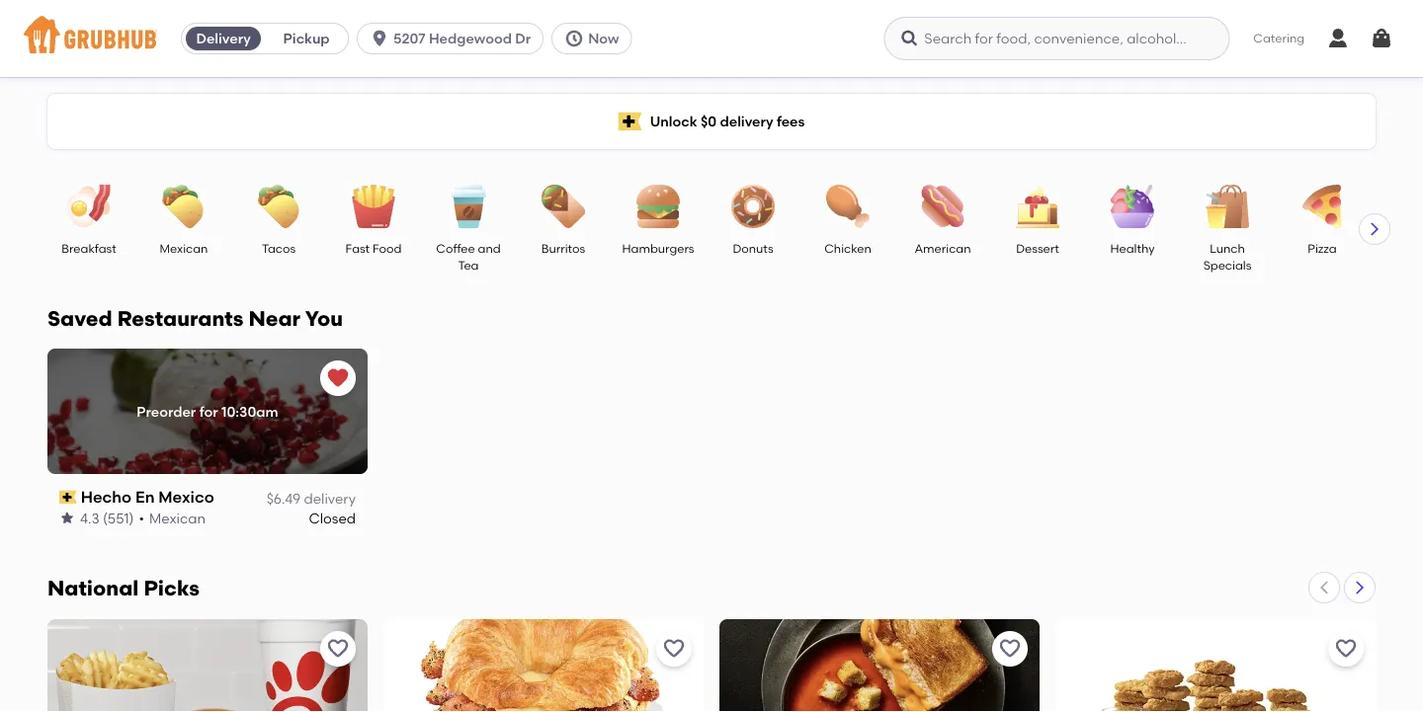 Task type: describe. For each thing, give the bounding box(es) containing it.
subscription pass image
[[59, 491, 77, 504]]

national picks
[[47, 576, 200, 601]]

dessert image
[[1003, 185, 1073, 228]]

unlock
[[650, 113, 698, 130]]

tea
[[458, 258, 479, 273]]

burritos image
[[529, 185, 598, 228]]

$0
[[701, 113, 717, 130]]

catering button
[[1240, 16, 1319, 61]]

4.3
[[80, 510, 100, 527]]

preorder
[[137, 403, 196, 420]]

coffee and tea
[[436, 241, 501, 273]]

hamburgers image
[[624, 185, 693, 228]]

lunch specials image
[[1193, 185, 1263, 228]]

fees
[[777, 113, 805, 130]]

save this restaurant image for dunkin' logo save this restaurant button
[[662, 638, 686, 661]]

now
[[588, 30, 619, 47]]

5207 hedgewood dr
[[394, 30, 531, 47]]

en
[[135, 488, 155, 507]]

dr
[[515, 30, 531, 47]]

delivery
[[196, 30, 251, 47]]

10:30am
[[221, 403, 278, 420]]

grubhub plus flag logo image
[[619, 112, 642, 131]]

1 vertical spatial delivery
[[304, 490, 356, 507]]

lunch specials
[[1204, 241, 1252, 273]]

1 horizontal spatial svg image
[[1327, 27, 1351, 50]]

chick-fil-a logo image
[[47, 620, 368, 713]]

saved restaurants near you
[[47, 306, 343, 332]]

donuts image
[[719, 185, 788, 228]]

save this restaurant button for the chick-fil-a logo
[[320, 632, 356, 667]]

dessert
[[1017, 241, 1060, 256]]

fast food
[[346, 241, 402, 256]]

mexico
[[158, 488, 214, 507]]

save this restaurant button for mcdonald's logo on the right of page
[[1329, 632, 1364, 667]]

2 horizontal spatial svg image
[[1370, 27, 1394, 50]]

now button
[[552, 23, 640, 54]]

breakfast image
[[54, 185, 124, 228]]

healthy
[[1111, 241, 1155, 256]]

near
[[249, 306, 301, 332]]

american
[[915, 241, 971, 256]]

dunkin' logo image
[[384, 620, 704, 713]]

save this restaurant button for dunkin' logo
[[656, 632, 692, 667]]

hecho
[[81, 488, 132, 507]]

save this restaurant image for mcdonald's logo on the right of page
[[1335, 638, 1358, 661]]

svg image for now
[[565, 29, 585, 48]]

coffee and tea image
[[434, 185, 503, 228]]

saved restaurant button
[[320, 361, 356, 396]]

1 vertical spatial mexican
[[149, 510, 206, 527]]

closed
[[309, 510, 356, 527]]

save this restaurant image for the chick-fil-a logo
[[326, 638, 350, 661]]

healthy image
[[1098, 185, 1168, 228]]

mexican image
[[149, 185, 218, 228]]

chicken image
[[814, 185, 883, 228]]

burritos
[[542, 241, 585, 256]]

0 vertical spatial mexican
[[160, 241, 208, 256]]



Task type: locate. For each thing, give the bounding box(es) containing it.
0 vertical spatial caret right icon image
[[1367, 221, 1383, 237]]

mexican
[[160, 241, 208, 256], [149, 510, 206, 527]]

hamburgers
[[622, 241, 695, 256]]

1 save this restaurant button from the left
[[320, 632, 356, 667]]

delivery right $0
[[720, 113, 774, 130]]

0 horizontal spatial save this restaurant image
[[326, 638, 350, 661]]

0 horizontal spatial svg image
[[370, 29, 390, 48]]

1 save this restaurant image from the left
[[662, 638, 686, 661]]

and
[[478, 241, 501, 256]]

catering
[[1254, 31, 1305, 45]]

4 save this restaurant button from the left
[[1329, 632, 1364, 667]]

national
[[47, 576, 139, 601]]

pizza
[[1308, 241, 1337, 256]]

coffee
[[436, 241, 475, 256]]

for
[[199, 403, 218, 420]]

0 horizontal spatial delivery
[[304, 490, 356, 507]]

1 vertical spatial caret right icon image
[[1352, 580, 1368, 596]]

1 horizontal spatial svg image
[[565, 29, 585, 48]]

3 save this restaurant button from the left
[[993, 632, 1028, 667]]

delivery up closed
[[304, 490, 356, 507]]

fast food image
[[339, 185, 408, 228]]

saved
[[47, 306, 112, 332]]

save this restaurant image
[[326, 638, 350, 661], [1335, 638, 1358, 661]]

tacos
[[262, 241, 296, 256]]

•
[[139, 510, 144, 527]]

delivery button
[[182, 23, 265, 54]]

(551)
[[103, 510, 134, 527]]

Search for food, convenience, alcohol... search field
[[884, 17, 1230, 60]]

svg image left 5207
[[370, 29, 390, 48]]

2 save this restaurant button from the left
[[656, 632, 692, 667]]

lunch
[[1210, 241, 1245, 256]]

svg image
[[1327, 27, 1351, 50], [1370, 27, 1394, 50], [900, 29, 920, 48]]

1 horizontal spatial save this restaurant image
[[999, 638, 1022, 661]]

1 save this restaurant image from the left
[[326, 638, 350, 661]]

save this restaurant image
[[662, 638, 686, 661], [999, 638, 1022, 661]]

saved restaurant image
[[326, 367, 350, 391]]

breakfast
[[62, 241, 116, 256]]

hedgewood
[[429, 30, 512, 47]]

save this restaurant button for panera bread logo
[[993, 632, 1028, 667]]

2 save this restaurant image from the left
[[999, 638, 1022, 661]]

svg image left now
[[565, 29, 585, 48]]

hecho en mexico
[[81, 488, 214, 507]]

0 vertical spatial delivery
[[720, 113, 774, 130]]

4.3 (551)
[[80, 510, 134, 527]]

pizza image
[[1288, 185, 1357, 228]]

specials
[[1204, 258, 1252, 273]]

main navigation navigation
[[0, 0, 1424, 77]]

chicken
[[825, 241, 872, 256]]

$6.49
[[267, 490, 301, 507]]

picks
[[144, 576, 200, 601]]

0 horizontal spatial save this restaurant image
[[662, 638, 686, 661]]

panera bread logo image
[[720, 620, 1040, 713]]

svg image inside now button
[[565, 29, 585, 48]]

1 svg image from the left
[[370, 29, 390, 48]]

mcdonald's logo image
[[1056, 620, 1376, 713]]

2 svg image from the left
[[565, 29, 585, 48]]

delivery
[[720, 113, 774, 130], [304, 490, 356, 507]]

1 horizontal spatial save this restaurant image
[[1335, 638, 1358, 661]]

svg image inside 5207 hedgewood dr button
[[370, 29, 390, 48]]

fast
[[346, 241, 370, 256]]

american image
[[909, 185, 978, 228]]

mexican down "mexico"
[[149, 510, 206, 527]]

star icon image
[[59, 511, 75, 527]]

5207 hedgewood dr button
[[357, 23, 552, 54]]

mexican down mexican image
[[160, 241, 208, 256]]

caret right icon image right caret left icon
[[1352, 580, 1368, 596]]

tacos image
[[244, 185, 313, 228]]

caret left icon image
[[1317, 580, 1333, 596]]

caret right icon image right the pizza 'image' on the top of page
[[1367, 221, 1383, 237]]

you
[[305, 306, 343, 332]]

0 horizontal spatial svg image
[[900, 29, 920, 48]]

save this restaurant button
[[320, 632, 356, 667], [656, 632, 692, 667], [993, 632, 1028, 667], [1329, 632, 1364, 667]]

restaurants
[[117, 306, 244, 332]]

$6.49 delivery
[[267, 490, 356, 507]]

unlock $0 delivery fees
[[650, 113, 805, 130]]

5207
[[394, 30, 426, 47]]

svg image for 5207 hedgewood dr
[[370, 29, 390, 48]]

save this restaurant image for save this restaurant button related to panera bread logo
[[999, 638, 1022, 661]]

food
[[373, 241, 402, 256]]

svg image
[[370, 29, 390, 48], [565, 29, 585, 48]]

• mexican
[[139, 510, 206, 527]]

2 save this restaurant image from the left
[[1335, 638, 1358, 661]]

pickup button
[[265, 23, 348, 54]]

preorder for 10:30am
[[137, 403, 278, 420]]

pickup
[[283, 30, 330, 47]]

caret right icon image
[[1367, 221, 1383, 237], [1352, 580, 1368, 596]]

1 horizontal spatial delivery
[[720, 113, 774, 130]]

donuts
[[733, 241, 774, 256]]



Task type: vqa. For each thing, say whether or not it's contained in the screenshot.
the delivery "Button"
yes



